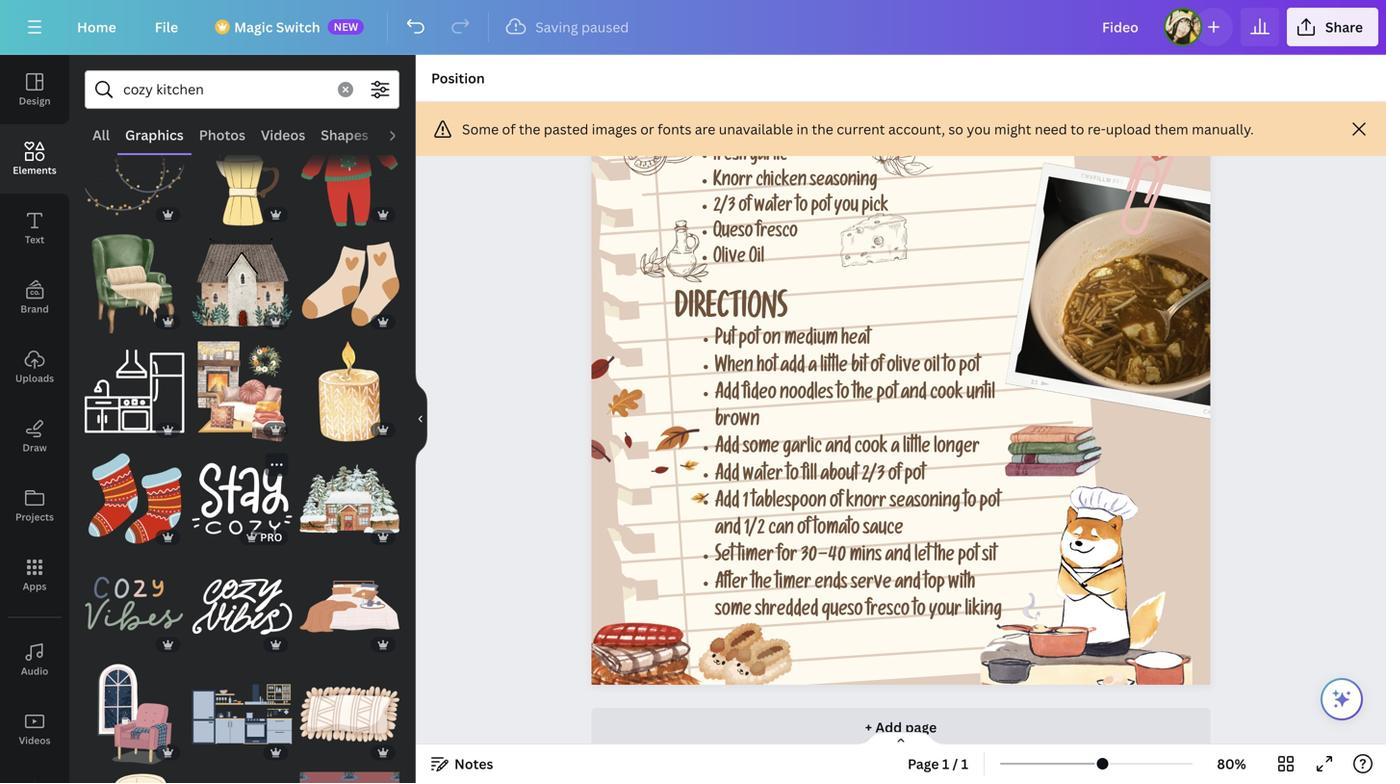 Task type: vqa. For each thing, say whether or not it's contained in the screenshot.
'Audio' BUTTON
yes



Task type: locate. For each thing, give the bounding box(es) containing it.
1 horizontal spatial videos button
[[253, 117, 313, 153]]

of right about
[[889, 466, 902, 486]]

1 vertical spatial fresco
[[867, 602, 910, 622]]

elements
[[13, 164, 57, 177]]

the right let
[[935, 548, 955, 568]]

40
[[829, 548, 847, 568]]

1 horizontal spatial seasoning
[[890, 493, 961, 514]]

cook down oil
[[931, 385, 964, 405]]

some down brown
[[743, 439, 780, 459]]

1 vertical spatial you
[[835, 199, 859, 218]]

you right so
[[967, 120, 992, 138]]

are
[[695, 120, 716, 138]]

chair cozy chairs furniture home decoration watercolor clipart image
[[85, 234, 185, 334]]

fonts
[[658, 120, 692, 138]]

0 vertical spatial 2/3
[[714, 199, 736, 218]]

you
[[967, 120, 992, 138], [835, 199, 859, 218]]

sit
[[983, 548, 997, 568]]

to left 'fill' at right
[[787, 466, 799, 486]]

them
[[1155, 120, 1189, 138]]

fresh
[[714, 147, 747, 167]]

photos
[[199, 126, 246, 144]]

of up queso
[[739, 199, 752, 218]]

1 left the /
[[943, 755, 950, 773]]

0 horizontal spatial a
[[809, 358, 818, 378]]

water up tablespoon
[[743, 466, 783, 486]]

little watercolor cozy house with leaves image
[[192, 234, 292, 334]]

put
[[715, 331, 736, 351]]

2/3 up knorr
[[862, 466, 885, 486]]

timer down 1/2
[[738, 548, 774, 568]]

1 horizontal spatial 2/3
[[862, 466, 885, 486]]

garlic up 'fill' at right
[[783, 439, 822, 459]]

pot left sit
[[959, 548, 979, 568]]

show pages image
[[855, 731, 948, 746]]

1 horizontal spatial fresco
[[867, 602, 910, 622]]

olive
[[714, 250, 746, 269]]

images
[[592, 120, 637, 138]]

1 vertical spatial cook
[[855, 439, 888, 459]]

1 vertical spatial videos button
[[0, 694, 69, 764]]

magic
[[234, 18, 273, 36]]

1 up 1/2
[[743, 493, 749, 514]]

0 vertical spatial videos
[[261, 126, 306, 144]]

pro group
[[192, 449, 292, 549]]

oil
[[924, 358, 940, 378]]

little left longer
[[904, 439, 931, 459]]

a
[[809, 358, 818, 378], [892, 439, 900, 459]]

pot
[[812, 199, 831, 218], [739, 331, 760, 351], [960, 358, 981, 378], [877, 385, 898, 405], [905, 466, 926, 486], [980, 493, 1001, 514], [959, 548, 979, 568]]

0 horizontal spatial 1
[[743, 493, 749, 514]]

to down longer
[[964, 493, 977, 514]]

fill
[[803, 466, 818, 486]]

might
[[995, 120, 1032, 138]]

videos
[[261, 126, 306, 144], [19, 734, 51, 747]]

pick
[[862, 199, 889, 218]]

1 horizontal spatial a
[[892, 439, 900, 459]]

add
[[715, 385, 740, 405], [715, 439, 740, 459], [715, 466, 740, 486], [715, 493, 740, 514], [876, 718, 903, 736]]

canva assistant image
[[1331, 688, 1354, 711]]

+
[[866, 718, 873, 736]]

fresco up oil
[[757, 224, 798, 243]]

magic switch
[[234, 18, 320, 36]]

1 horizontal spatial audio
[[384, 126, 423, 144]]

saving paused status
[[497, 15, 639, 39]]

noodles
[[780, 385, 834, 405]]

0 horizontal spatial timer
[[738, 548, 774, 568]]

saving paused
[[536, 18, 629, 36]]

garlic
[[750, 147, 788, 167], [783, 439, 822, 459]]

water inside put pot on medium heat when hot add a little bit of olive oil to pot add fideo noodles to the pot and cook until brown add some garlic and cook a little longer add water to fill about 2/3 of pot add 1 tablespoon of knorr seasoning to pot and 1/2 can of tomato sauce set timer for 30-40 mins and let the pot sit after the timer ends serve and top with some shredded queso fresco to your liking
[[743, 466, 783, 486]]

soft cozy pillow image
[[300, 664, 400, 764]]

0 vertical spatial you
[[967, 120, 992, 138]]

1 vertical spatial water
[[743, 466, 783, 486]]

0 vertical spatial audio button
[[376, 117, 430, 153]]

manually.
[[1193, 120, 1255, 138]]

1 vertical spatial videos
[[19, 734, 51, 747]]

cozy beanbag illustration image
[[85, 772, 185, 783]]

0 vertical spatial little
[[821, 358, 848, 378]]

0 horizontal spatial videos
[[19, 734, 51, 747]]

you left pick
[[835, 199, 859, 218]]

0 horizontal spatial you
[[835, 199, 859, 218]]

0 horizontal spatial audio
[[21, 665, 48, 678]]

water down chicken
[[755, 199, 793, 218]]

to right oil
[[944, 358, 956, 378]]

shapes
[[321, 126, 369, 144]]

audio button right shapes
[[376, 117, 430, 153]]

add inside + add page button
[[876, 718, 903, 736]]

0 vertical spatial some
[[743, 439, 780, 459]]

timer down 'for'
[[776, 575, 812, 595]]

to inside knorr chicken seasoning 2/3 of water to pot you pick queso fresco olive oil
[[796, 199, 808, 218]]

some
[[743, 439, 780, 459], [715, 602, 752, 622]]

liking
[[966, 602, 1003, 622]]

your
[[930, 602, 962, 622]]

1 horizontal spatial 1
[[943, 755, 950, 773]]

0 horizontal spatial fresco
[[757, 224, 798, 243]]

Search elements search field
[[123, 71, 327, 108]]

until
[[967, 385, 996, 405]]

0 vertical spatial garlic
[[750, 147, 788, 167]]

little left bit
[[821, 358, 848, 378]]

fresco inside knorr chicken seasoning 2/3 of water to pot you pick queso fresco olive oil
[[757, 224, 798, 243]]

0 vertical spatial a
[[809, 358, 818, 378]]

1 horizontal spatial timer
[[776, 575, 812, 595]]

text
[[25, 233, 44, 246]]

the left pasted
[[519, 120, 541, 138]]

videos button
[[253, 117, 313, 153], [0, 694, 69, 764]]

unavailable
[[719, 120, 794, 138]]

a left longer
[[892, 439, 900, 459]]

tablespoon
[[752, 493, 827, 514]]

garlic inside put pot on medium heat when hot add a little bit of olive oil to pot add fideo noodles to the pot and cook until brown add some garlic and cook a little longer add water to fill about 2/3 of pot add 1 tablespoon of knorr seasoning to pot and 1/2 can of tomato sauce set timer for 30-40 mins and let the pot sit after the timer ends serve and top with some shredded queso fresco to your liking
[[783, 439, 822, 459]]

seasoning
[[810, 173, 878, 192], [890, 493, 961, 514]]

audio down apps
[[21, 665, 48, 678]]

bit
[[852, 358, 868, 378]]

all
[[92, 126, 110, 144]]

pot left pick
[[812, 199, 831, 218]]

audio
[[384, 126, 423, 144], [21, 665, 48, 678]]

set
[[715, 548, 735, 568]]

2/3
[[714, 199, 736, 218], [862, 466, 885, 486]]

timer
[[738, 548, 774, 568], [776, 575, 812, 595]]

home link
[[62, 8, 132, 46]]

and
[[901, 385, 927, 405], [826, 439, 852, 459], [715, 521, 741, 541], [886, 548, 912, 568], [895, 575, 921, 595]]

1
[[743, 493, 749, 514], [943, 755, 950, 773], [962, 755, 969, 773]]

a right add
[[809, 358, 818, 378]]

new
[[334, 19, 358, 34]]

to right noodles
[[837, 385, 850, 405]]

knorr
[[847, 493, 887, 514]]

to
[[1071, 120, 1085, 138], [796, 199, 808, 218], [944, 358, 956, 378], [837, 385, 850, 405], [787, 466, 799, 486], [964, 493, 977, 514], [914, 602, 926, 622]]

and left 1/2
[[715, 521, 741, 541]]

audio button down apps
[[0, 625, 69, 694]]

page 1 / 1
[[908, 755, 969, 773]]

fresh garlic
[[714, 147, 788, 167]]

you inside knorr chicken seasoning 2/3 of water to pot you pick queso fresco olive oil
[[835, 199, 859, 218]]

1 right the /
[[962, 755, 969, 773]]

audio button
[[376, 117, 430, 153], [0, 625, 69, 694]]

seasoning up sauce
[[890, 493, 961, 514]]

graphics button
[[118, 117, 191, 153]]

pot right about
[[905, 466, 926, 486]]

1 horizontal spatial cook
[[931, 385, 964, 405]]

or
[[641, 120, 655, 138]]

0 vertical spatial videos button
[[253, 117, 313, 153]]

and down olive
[[901, 385, 927, 405]]

dark grey herbal tea cup seamless pattern. cozy kitchen print wi image
[[300, 772, 400, 783]]

brown
[[715, 412, 760, 432]]

0 vertical spatial cook
[[931, 385, 964, 405]]

+ add page
[[866, 718, 937, 736]]

0 vertical spatial water
[[755, 199, 793, 218]]

draw
[[23, 441, 47, 454]]

home
[[77, 18, 116, 36]]

some down after
[[715, 602, 752, 622]]

notes button
[[424, 748, 501, 779]]

to left re-
[[1071, 120, 1085, 138]]

0 horizontal spatial seasoning
[[810, 173, 878, 192]]

seasoning up pick
[[810, 173, 878, 192]]

the right after
[[752, 575, 772, 595]]

1 vertical spatial little
[[904, 439, 931, 459]]

fresco inside put pot on medium heat when hot add a little bit of olive oil to pot add fideo noodles to the pot and cook until brown add some garlic and cook a little longer add water to fill about 2/3 of pot add 1 tablespoon of knorr seasoning to pot and 1/2 can of tomato sauce set timer for 30-40 mins and let the pot sit after the timer ends serve and top with some shredded queso fresco to your liking
[[867, 602, 910, 622]]

0 vertical spatial fresco
[[757, 224, 798, 243]]

0 horizontal spatial 2/3
[[714, 199, 736, 218]]

1 vertical spatial audio
[[21, 665, 48, 678]]

audio right shapes
[[384, 126, 423, 144]]

of right can
[[798, 521, 811, 541]]

uploads button
[[0, 332, 69, 402]]

watercolor orange cozy candle image
[[300, 342, 400, 441]]

current
[[837, 120, 886, 138]]

0 vertical spatial timer
[[738, 548, 774, 568]]

0 vertical spatial audio
[[384, 126, 423, 144]]

the right in at the top of the page
[[812, 120, 834, 138]]

1 horizontal spatial videos
[[261, 126, 306, 144]]

side panel tab list
[[0, 55, 69, 783]]

1 vertical spatial audio button
[[0, 625, 69, 694]]

fresco down serve
[[867, 602, 910, 622]]

cook up about
[[855, 439, 888, 459]]

garlic up chicken
[[750, 147, 788, 167]]

share
[[1326, 18, 1364, 36]]

can
[[769, 521, 794, 541]]

hide image
[[415, 373, 428, 465]]

1 vertical spatial 2/3
[[862, 466, 885, 486]]

1 vertical spatial garlic
[[783, 439, 822, 459]]

to down chicken
[[796, 199, 808, 218]]

2/3 down knorr
[[714, 199, 736, 218]]

group
[[85, 126, 185, 226], [192, 126, 292, 226], [300, 126, 400, 226], [85, 222, 185, 334], [192, 222, 292, 334], [300, 222, 400, 334], [85, 330, 185, 441], [192, 330, 292, 441], [300, 342, 400, 441], [300, 438, 400, 549], [85, 449, 185, 549], [85, 545, 185, 657], [192, 545, 292, 657], [300, 545, 400, 657], [85, 653, 185, 764], [192, 653, 292, 764], [300, 653, 400, 764], [85, 760, 185, 783], [265, 760, 288, 783], [300, 760, 400, 783]]

0 vertical spatial seasoning
[[810, 173, 878, 192]]

1 vertical spatial seasoning
[[890, 493, 961, 514]]

audio inside side panel tab list
[[21, 665, 48, 678]]

chicken
[[756, 173, 807, 192]]

30-
[[801, 548, 829, 568]]



Task type: describe. For each thing, give the bounding box(es) containing it.
projects button
[[0, 471, 69, 540]]

heat
[[842, 331, 871, 351]]

videos inside side panel tab list
[[19, 734, 51, 747]]

uploads
[[15, 372, 54, 385]]

of right bit
[[871, 358, 884, 378]]

1 horizontal spatial you
[[967, 120, 992, 138]]

2/3 inside knorr chicken seasoning 2/3 of water to pot you pick queso fresco olive oil
[[714, 199, 736, 218]]

cozy vibes hand lettering image
[[85, 557, 185, 657]]

pot inside knorr chicken seasoning 2/3 of water to pot you pick queso fresco olive oil
[[812, 199, 831, 218]]

design button
[[0, 55, 69, 124]]

draw button
[[0, 402, 69, 471]]

hot coffeepot icon. cute cozy kitchen kettle image
[[192, 126, 292, 226]]

80%
[[1218, 755, 1247, 773]]

of up the tomato
[[830, 493, 843, 514]]

knorr
[[714, 173, 753, 192]]

pot up sit
[[980, 493, 1001, 514]]

graphics
[[125, 126, 184, 144]]

watercolor cozy  winter house image
[[300, 449, 400, 549]]

2/3 inside put pot on medium heat when hot add a little bit of olive oil to pot add fideo noodles to the pot and cook until brown add some garlic and cook a little longer add water to fill about 2/3 of pot add 1 tablespoon of knorr seasoning to pot and 1/2 can of tomato sauce set timer for 30-40 mins and let the pot sit after the timer ends serve and top with some shredded queso fresco to your liking
[[862, 466, 885, 486]]

in
[[797, 120, 809, 138]]

design
[[19, 94, 51, 107]]

+ add page button
[[592, 708, 1211, 747]]

shredded
[[755, 602, 819, 622]]

1 vertical spatial some
[[715, 602, 752, 622]]

re-
[[1088, 120, 1107, 138]]

with
[[949, 575, 976, 595]]

Design title text field
[[1087, 8, 1157, 46]]

christmas tree cozy pajamas handdrawn illustration image
[[300, 126, 400, 226]]

cozy decoration watercolor image
[[192, 342, 292, 441]]

paused
[[582, 18, 629, 36]]

sauce
[[864, 521, 904, 541]]

projects
[[15, 510, 54, 523]]

when
[[715, 358, 754, 378]]

seasoning inside put pot on medium heat when hot add a little bit of olive oil to pot add fideo noodles to the pot and cook until brown add some garlic and cook a little longer add water to fill about 2/3 of pot add 1 tablespoon of knorr seasoning to pot and 1/2 can of tomato sauce set timer for 30-40 mins and let the pot sit after the timer ends serve and top with some shredded queso fresco to your liking
[[890, 493, 961, 514]]

0 horizontal spatial audio button
[[0, 625, 69, 694]]

all button
[[85, 117, 118, 153]]

the down bit
[[853, 385, 874, 405]]

hot
[[757, 358, 778, 378]]

notes
[[455, 755, 494, 773]]

saving
[[536, 18, 578, 36]]

elements button
[[0, 124, 69, 194]]

cozy decoration cute lights with stars image
[[85, 126, 185, 226]]

2 horizontal spatial 1
[[962, 755, 969, 773]]

about
[[821, 466, 859, 486]]

mins
[[850, 548, 882, 568]]

0 horizontal spatial cook
[[855, 439, 888, 459]]

account,
[[889, 120, 946, 138]]

seasoning inside knorr chicken seasoning 2/3 of water to pot you pick queso fresco olive oil
[[810, 173, 878, 192]]

and left let
[[886, 548, 912, 568]]

brand button
[[0, 263, 69, 332]]

apps
[[23, 580, 47, 593]]

longer
[[934, 439, 980, 459]]

shapes button
[[313, 117, 376, 153]]

1 horizontal spatial little
[[904, 439, 931, 459]]

fideo
[[743, 385, 777, 405]]

of right some
[[502, 120, 516, 138]]

cozy knitted christmas socks image
[[85, 449, 185, 549]]

position button
[[424, 63, 493, 93]]

pot down olive
[[877, 385, 898, 405]]

of inside knorr chicken seasoning 2/3 of water to pot you pick queso fresco olive oil
[[739, 199, 752, 218]]

80% button
[[1201, 748, 1264, 779]]

and up about
[[826, 439, 852, 459]]

olive oil hand drawn image
[[641, 220, 709, 282]]

cozy chair by the window image
[[85, 664, 185, 764]]

queso
[[714, 224, 753, 243]]

and left top
[[895, 575, 921, 595]]

tomato
[[814, 521, 860, 541]]

1 horizontal spatial audio button
[[376, 117, 430, 153]]

to left your
[[914, 602, 926, 622]]

0 horizontal spatial little
[[821, 358, 848, 378]]

share button
[[1288, 8, 1379, 46]]

1 vertical spatial timer
[[776, 575, 812, 595]]

let
[[915, 548, 931, 568]]

file
[[155, 18, 178, 36]]

oil
[[749, 250, 765, 269]]

queso
[[822, 602, 863, 622]]

for
[[778, 548, 798, 568]]

cozy bed illustration image
[[300, 557, 400, 657]]

page
[[906, 718, 937, 736]]

page
[[908, 755, 940, 773]]

pot left on
[[739, 331, 760, 351]]

brand
[[20, 302, 49, 315]]

need
[[1035, 120, 1068, 138]]

1 inside put pot on medium heat when hot add a little bit of olive oil to pot add fideo noodles to the pot and cook until brown add some garlic and cook a little longer add water to fill about 2/3 of pot add 1 tablespoon of knorr seasoning to pot and 1/2 can of tomato sauce set timer for 30-40 mins and let the pot sit after the timer ends serve and top with some shredded queso fresco to your liking
[[743, 493, 749, 514]]

on
[[763, 331, 781, 351]]

pot up until
[[960, 358, 981, 378]]

ends
[[815, 575, 848, 595]]

pasted
[[544, 120, 589, 138]]

switch
[[276, 18, 320, 36]]

upload
[[1107, 120, 1152, 138]]

knorr chicken seasoning 2/3 of water to pot you pick queso fresco olive oil
[[714, 173, 889, 269]]

cute cozy socks image
[[300, 234, 400, 334]]

serve
[[851, 575, 892, 595]]

pro
[[260, 530, 283, 544]]

1 vertical spatial a
[[892, 439, 900, 459]]

0 horizontal spatial videos button
[[0, 694, 69, 764]]

olive
[[887, 358, 921, 378]]

1/2
[[745, 521, 765, 541]]

after
[[715, 575, 748, 595]]

/
[[953, 755, 959, 773]]

position
[[431, 69, 485, 87]]

main menu bar
[[0, 0, 1387, 55]]

so
[[949, 120, 964, 138]]

add
[[781, 358, 805, 378]]

some of the pasted images or fonts are unavailable in the current account, so you might need to re-upload them manually.
[[462, 120, 1255, 138]]

directions
[[675, 296, 788, 328]]

water inside knorr chicken seasoning 2/3 of water to pot you pick queso fresco olive oil
[[755, 199, 793, 218]]

some
[[462, 120, 499, 138]]

modern kitchen illustration image
[[192, 664, 292, 764]]



